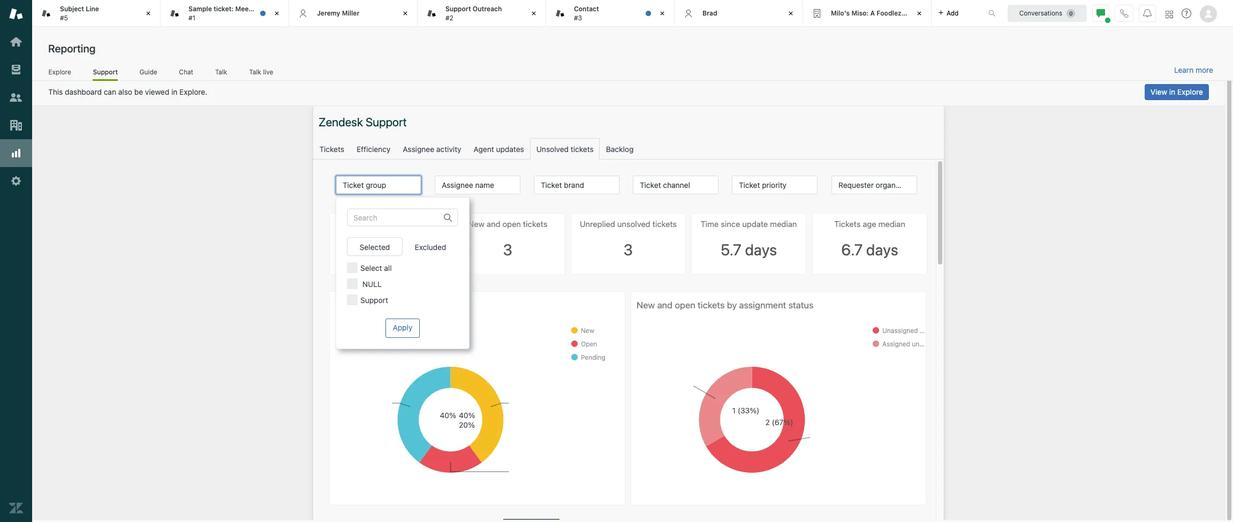 Task type: describe. For each thing, give the bounding box(es) containing it.
support outreach #2
[[446, 5, 502, 22]]

#5
[[60, 14, 68, 22]]

learn more
[[1175, 65, 1214, 74]]

brad
[[703, 9, 717, 17]]

conversations button
[[1008, 5, 1087, 22]]

can
[[104, 87, 116, 96]]

miller
[[342, 9, 360, 17]]

customers image
[[9, 91, 23, 104]]

#3
[[574, 14, 582, 22]]

milo's miso: a foodlez subsidiary
[[831, 9, 937, 17]]

view in explore button
[[1145, 84, 1209, 100]]

guide
[[139, 68, 157, 76]]

sample ticket: meet the ticket #1
[[189, 5, 283, 22]]

learn
[[1175, 65, 1194, 74]]

in inside view in explore button
[[1170, 87, 1176, 96]]

support for support
[[93, 68, 118, 76]]

milo's
[[831, 9, 850, 17]]

contact #3
[[574, 5, 599, 22]]

1 close image from the left
[[143, 8, 154, 19]]

0 vertical spatial explore
[[49, 68, 71, 76]]

brad tab
[[675, 0, 803, 27]]

subject line #5
[[60, 5, 99, 22]]

chat link
[[179, 68, 194, 79]]

dashboard
[[65, 87, 102, 96]]

2 close image from the left
[[529, 8, 539, 19]]

notifications image
[[1143, 9, 1152, 17]]

get started image
[[9, 35, 23, 49]]

talk for talk live
[[249, 68, 261, 76]]

support link
[[93, 68, 118, 81]]

reporting
[[48, 42, 96, 55]]

#1
[[189, 14, 196, 22]]

explore link
[[48, 68, 71, 79]]

main element
[[0, 0, 32, 522]]

talk live
[[249, 68, 273, 76]]

more
[[1196, 65, 1214, 74]]

add button
[[932, 0, 965, 26]]

jeremy miller tab
[[289, 0, 418, 27]]

1 in from the left
[[171, 87, 177, 96]]

learn more link
[[1175, 65, 1214, 75]]

talk link
[[215, 68, 227, 79]]

the
[[253, 5, 263, 13]]

be
[[134, 87, 143, 96]]

talk live link
[[249, 68, 274, 79]]

close image for brad
[[786, 8, 796, 19]]

ticket:
[[214, 5, 234, 13]]

zendesk products image
[[1166, 10, 1173, 18]]

this dashboard can also be viewed in explore.
[[48, 87, 207, 96]]

admin image
[[9, 174, 23, 188]]

subsidiary
[[903, 9, 937, 17]]

tab containing support outreach
[[418, 0, 546, 27]]

talk for talk
[[215, 68, 227, 76]]

zendesk support image
[[9, 7, 23, 21]]

views image
[[9, 63, 23, 77]]



Task type: locate. For each thing, give the bounding box(es) containing it.
1 horizontal spatial talk
[[249, 68, 261, 76]]

miso:
[[852, 9, 869, 17]]

close image for jeremy miller
[[400, 8, 411, 19]]

button displays agent's chat status as online. image
[[1097, 9, 1105, 17]]

tab
[[32, 0, 161, 27], [161, 0, 289, 27], [418, 0, 546, 27], [546, 0, 675, 27]]

in right viewed
[[171, 87, 177, 96]]

1 talk from the left
[[215, 68, 227, 76]]

3 tab from the left
[[418, 0, 546, 27]]

in
[[171, 87, 177, 96], [1170, 87, 1176, 96]]

close image left add dropdown button
[[914, 8, 925, 19]]

1 horizontal spatial explore
[[1178, 87, 1203, 96]]

4 close image from the left
[[914, 8, 925, 19]]

also
[[118, 87, 132, 96]]

0 horizontal spatial explore
[[49, 68, 71, 76]]

meet
[[235, 5, 251, 13]]

1 tab from the left
[[32, 0, 161, 27]]

0 horizontal spatial close image
[[143, 8, 154, 19]]

explore inside button
[[1178, 87, 1203, 96]]

explore down learn more link
[[1178, 87, 1203, 96]]

talk left 'live'
[[249, 68, 261, 76]]

tab containing sample ticket: meet the ticket
[[161, 0, 289, 27]]

close image
[[143, 8, 154, 19], [400, 8, 411, 19], [786, 8, 796, 19]]

guide link
[[139, 68, 157, 79]]

close image left milo's at the right top of page
[[786, 8, 796, 19]]

subject
[[60, 5, 84, 13]]

talk
[[215, 68, 227, 76], [249, 68, 261, 76]]

#2
[[446, 14, 454, 22]]

talk right chat
[[215, 68, 227, 76]]

chat
[[179, 68, 193, 76]]

4 tab from the left
[[546, 0, 675, 27]]

support inside support outreach #2
[[446, 5, 471, 13]]

support up can
[[93, 68, 118, 76]]

jeremy
[[317, 9, 340, 17]]

3 close image from the left
[[786, 8, 796, 19]]

explore
[[49, 68, 71, 76], [1178, 87, 1203, 96]]

zendesk image
[[9, 501, 23, 515]]

2 horizontal spatial close image
[[786, 8, 796, 19]]

0 horizontal spatial in
[[171, 87, 177, 96]]

tab containing contact
[[546, 0, 675, 27]]

jeremy miller
[[317, 9, 360, 17]]

add
[[947, 9, 959, 17]]

close image right the
[[272, 8, 282, 19]]

2 in from the left
[[1170, 87, 1176, 96]]

1 horizontal spatial support
[[446, 5, 471, 13]]

1 vertical spatial explore
[[1178, 87, 1203, 96]]

organizations image
[[9, 118, 23, 132]]

foodlez
[[877, 9, 902, 17]]

view in explore
[[1151, 87, 1203, 96]]

a
[[871, 9, 875, 17]]

support for support outreach #2
[[446, 5, 471, 13]]

view
[[1151, 87, 1168, 96]]

milo's miso: a foodlez subsidiary tab
[[803, 0, 937, 27]]

support up #2
[[446, 5, 471, 13]]

0 horizontal spatial support
[[93, 68, 118, 76]]

contact
[[574, 5, 599, 13]]

reporting image
[[9, 146, 23, 160]]

tabs tab list
[[32, 0, 977, 27]]

conversations
[[1020, 9, 1063, 17]]

2 talk from the left
[[249, 68, 261, 76]]

1 vertical spatial support
[[93, 68, 118, 76]]

2 close image from the left
[[400, 8, 411, 19]]

explore.
[[179, 87, 207, 96]]

this
[[48, 87, 63, 96]]

sample
[[189, 5, 212, 13]]

get help image
[[1182, 9, 1192, 18]]

support
[[446, 5, 471, 13], [93, 68, 118, 76]]

tab containing subject line
[[32, 0, 161, 27]]

outreach
[[473, 5, 502, 13]]

close image left #1
[[143, 8, 154, 19]]

close image left brad
[[657, 8, 668, 19]]

3 close image from the left
[[657, 8, 668, 19]]

close image left #2
[[400, 8, 411, 19]]

in right the view
[[1170, 87, 1176, 96]]

line
[[86, 5, 99, 13]]

close image inside milo's miso: a foodlez subsidiary tab
[[914, 8, 925, 19]]

2 tab from the left
[[161, 0, 289, 27]]

ticket
[[265, 5, 283, 13]]

explore up this on the left
[[49, 68, 71, 76]]

0 horizontal spatial talk
[[215, 68, 227, 76]]

1 close image from the left
[[272, 8, 282, 19]]

viewed
[[145, 87, 169, 96]]

close image inside brad tab
[[786, 8, 796, 19]]

0 vertical spatial support
[[446, 5, 471, 13]]

close image
[[272, 8, 282, 19], [529, 8, 539, 19], [657, 8, 668, 19], [914, 8, 925, 19]]

1 horizontal spatial close image
[[400, 8, 411, 19]]

close image left '#3'
[[529, 8, 539, 19]]

live
[[263, 68, 273, 76]]

1 horizontal spatial in
[[1170, 87, 1176, 96]]

close image inside jeremy miller tab
[[400, 8, 411, 19]]



Task type: vqa. For each thing, say whether or not it's contained in the screenshot.
rightmost in
yes



